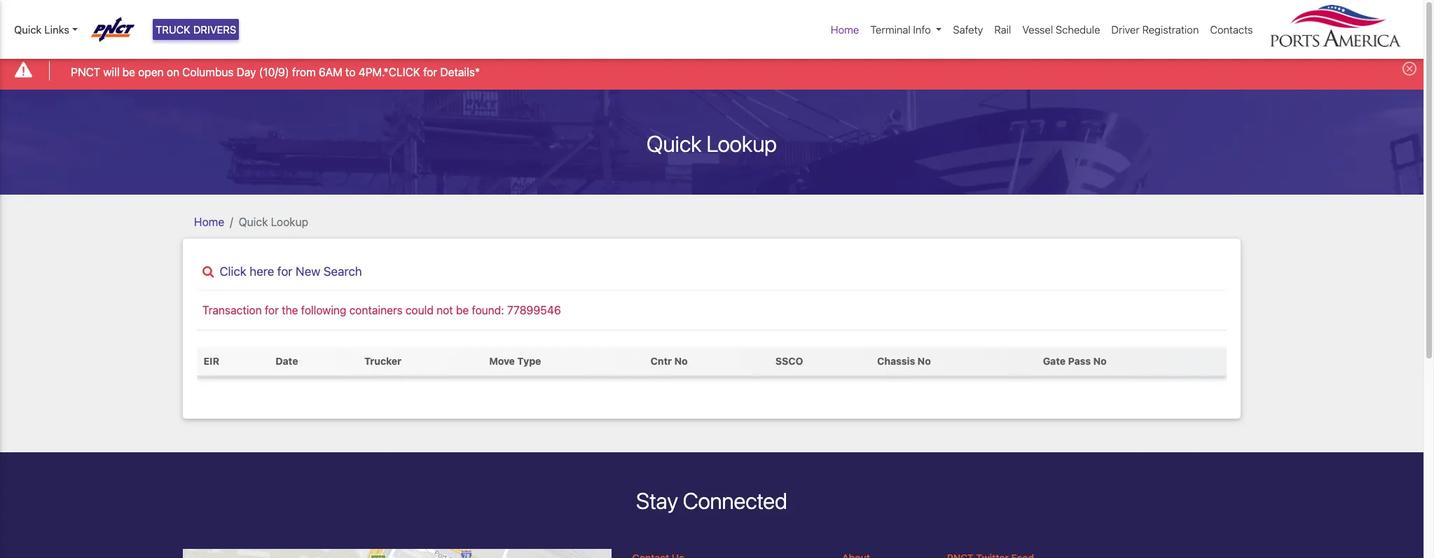 Task type: vqa. For each thing, say whether or not it's contained in the screenshot.
Quick
yes



Task type: locate. For each thing, give the bounding box(es) containing it.
0 horizontal spatial lookup
[[271, 215, 308, 228]]

date
[[276, 355, 298, 367]]

driver registration
[[1111, 23, 1199, 36]]

1 vertical spatial quick
[[647, 130, 702, 157]]

4pm.*click
[[358, 66, 420, 78]]

pnct will be open on columbus day (10/9) from 6am to 4pm.*click for details*
[[71, 66, 480, 78]]

home link
[[825, 16, 865, 43], [194, 215, 224, 228]]

click here for new search link
[[197, 264, 1227, 279]]

transaction
[[202, 304, 262, 316]]

home up search image
[[194, 215, 224, 228]]

cntr
[[651, 355, 672, 367]]

1 vertical spatial home
[[194, 215, 224, 228]]

terminal info link
[[865, 16, 947, 43]]

schedule
[[1056, 23, 1100, 36]]

no right chassis
[[918, 355, 931, 367]]

be inside alert
[[122, 66, 135, 78]]

search image
[[202, 266, 214, 278]]

could
[[406, 304, 434, 316]]

for left details*
[[423, 66, 437, 78]]

on
[[167, 66, 179, 78]]

terminal
[[870, 23, 911, 36]]

day
[[237, 66, 256, 78]]

1 horizontal spatial be
[[456, 304, 469, 316]]

for right the here
[[277, 264, 293, 279]]

details*
[[440, 66, 480, 78]]

0 horizontal spatial home
[[194, 215, 224, 228]]

1 horizontal spatial no
[[918, 355, 931, 367]]

quick lookup
[[647, 130, 777, 157], [239, 215, 308, 228]]

cntr no
[[651, 355, 688, 367]]

click here for new search
[[220, 264, 362, 279]]

quick
[[14, 23, 42, 36], [647, 130, 702, 157], [239, 215, 268, 228]]

truck drivers
[[156, 23, 236, 36]]

vessel schedule
[[1022, 23, 1100, 36]]

0 horizontal spatial home link
[[194, 215, 224, 228]]

will
[[103, 66, 119, 78]]

move type
[[489, 355, 541, 367]]

0 vertical spatial for
[[423, 66, 437, 78]]

no right cntr
[[674, 355, 688, 367]]

1 horizontal spatial quick lookup
[[647, 130, 777, 157]]

home
[[831, 23, 859, 36], [194, 215, 224, 228]]

new
[[296, 264, 320, 279]]

0 vertical spatial lookup
[[707, 130, 777, 157]]

no right pass at the bottom of the page
[[1093, 355, 1107, 367]]

truck drivers link
[[153, 19, 239, 40]]

0 vertical spatial quick
[[14, 23, 42, 36]]

here
[[250, 264, 274, 279]]

the
[[282, 304, 298, 316]]

connected
[[683, 488, 787, 514]]

chassis no
[[877, 355, 931, 367]]

vessel schedule link
[[1017, 16, 1106, 43]]

pnct
[[71, 66, 100, 78]]

0 vertical spatial be
[[122, 66, 135, 78]]

found:
[[472, 304, 504, 316]]

0 horizontal spatial be
[[122, 66, 135, 78]]

for left the
[[265, 304, 279, 316]]

driver registration link
[[1106, 16, 1205, 43]]

stay
[[636, 488, 678, 514]]

pnct will be open on columbus day (10/9) from 6am to 4pm.*click for details* link
[[71, 63, 480, 80]]

2 no from the left
[[918, 355, 931, 367]]

eir
[[204, 355, 219, 367]]

1 vertical spatial quick lookup
[[239, 215, 308, 228]]

links
[[44, 23, 69, 36]]

1 horizontal spatial home link
[[825, 16, 865, 43]]

1 horizontal spatial lookup
[[707, 130, 777, 157]]

lookup
[[707, 130, 777, 157], [271, 215, 308, 228]]

vessel
[[1022, 23, 1053, 36]]

2 vertical spatial quick
[[239, 215, 268, 228]]

home link up search image
[[194, 215, 224, 228]]

chassis
[[877, 355, 915, 367]]

for
[[423, 66, 437, 78], [277, 264, 293, 279], [265, 304, 279, 316]]

be right 'will'
[[122, 66, 135, 78]]

home left terminal
[[831, 23, 859, 36]]

1 vertical spatial be
[[456, 304, 469, 316]]

safety
[[953, 23, 983, 36]]

0 horizontal spatial quick lookup
[[239, 215, 308, 228]]

no
[[674, 355, 688, 367], [918, 355, 931, 367], [1093, 355, 1107, 367]]

drivers
[[193, 23, 236, 36]]

2 vertical spatial for
[[265, 304, 279, 316]]

transaction for the following containers could not be found: 77899546
[[202, 304, 561, 316]]

be right not
[[456, 304, 469, 316]]

move
[[489, 355, 515, 367]]

(10/9)
[[259, 66, 289, 78]]

be
[[122, 66, 135, 78], [456, 304, 469, 316]]

2 horizontal spatial no
[[1093, 355, 1107, 367]]

1 horizontal spatial home
[[831, 23, 859, 36]]

home link left terminal
[[825, 16, 865, 43]]

for inside 'link'
[[277, 264, 293, 279]]

0 horizontal spatial no
[[674, 355, 688, 367]]

not
[[436, 304, 453, 316]]

for inside alert
[[423, 66, 437, 78]]

1 vertical spatial for
[[277, 264, 293, 279]]

1 no from the left
[[674, 355, 688, 367]]

registration
[[1142, 23, 1199, 36]]

contacts
[[1210, 23, 1253, 36]]



Task type: describe. For each thing, give the bounding box(es) containing it.
trucker
[[364, 355, 402, 367]]

info
[[913, 23, 931, 36]]

driver
[[1111, 23, 1140, 36]]

no for cntr no
[[674, 355, 688, 367]]

columbus
[[182, 66, 234, 78]]

quick links
[[14, 23, 69, 36]]

pass
[[1068, 355, 1091, 367]]

1 vertical spatial home link
[[194, 215, 224, 228]]

3 no from the left
[[1093, 355, 1107, 367]]

containers
[[349, 304, 403, 316]]

following
[[301, 304, 346, 316]]

stay connected
[[636, 488, 787, 514]]

close image
[[1403, 62, 1417, 76]]

contacts link
[[1205, 16, 1259, 43]]

quick links link
[[14, 22, 78, 37]]

from
[[292, 66, 316, 78]]

ssco
[[775, 355, 803, 367]]

truck
[[156, 23, 190, 36]]

rail
[[994, 23, 1011, 36]]

0 vertical spatial home link
[[825, 16, 865, 43]]

1 vertical spatial lookup
[[271, 215, 308, 228]]

type
[[517, 355, 541, 367]]

6am
[[319, 66, 342, 78]]

2 horizontal spatial quick
[[647, 130, 702, 157]]

safety link
[[947, 16, 989, 43]]

open
[[138, 66, 164, 78]]

0 vertical spatial home
[[831, 23, 859, 36]]

rail link
[[989, 16, 1017, 43]]

gate pass no
[[1043, 355, 1107, 367]]

pnct will be open on columbus day (10/9) from 6am to 4pm.*click for details* alert
[[0, 52, 1424, 89]]

0 vertical spatial quick lookup
[[647, 130, 777, 157]]

to
[[345, 66, 356, 78]]

terminal info
[[870, 23, 931, 36]]

1 horizontal spatial quick
[[239, 215, 268, 228]]

no for chassis no
[[918, 355, 931, 367]]

click
[[220, 264, 246, 279]]

gate
[[1043, 355, 1066, 367]]

search
[[324, 264, 362, 279]]

0 horizontal spatial quick
[[14, 23, 42, 36]]

77899546
[[507, 304, 561, 316]]



